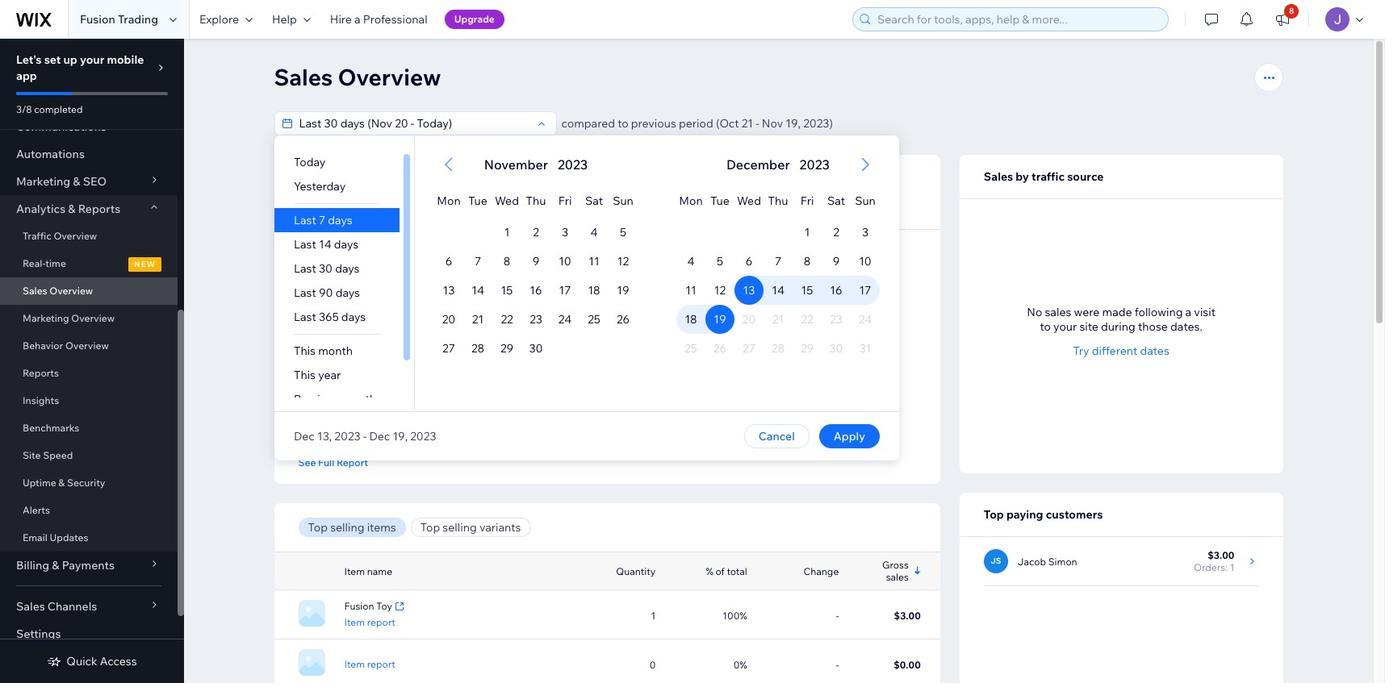 Task type: describe. For each thing, give the bounding box(es) containing it.
(oct
[[716, 116, 739, 131]]

sat for 11
[[585, 194, 603, 208]]

reports inside "popup button"
[[78, 202, 120, 216]]

top for top selling variants
[[420, 521, 440, 535]]

try
[[1073, 344, 1090, 358]]

0 vertical spatial sales overview
[[274, 63, 441, 91]]

Search for tools, apps, help & more... field
[[873, 8, 1163, 31]]

sales left by
[[984, 170, 1013, 184]]

2 for 8
[[833, 225, 839, 240]]

compared to previous period (oct 21 - nov 19, 2023)
[[562, 116, 833, 131]]

wed for 8
[[495, 194, 519, 208]]

sidebar element
[[0, 0, 184, 684]]

settings
[[16, 627, 61, 642]]

grid containing november
[[415, 136, 657, 412]]

0 horizontal spatial $3.00
[[298, 191, 338, 209]]

row containing 18
[[676, 305, 880, 334]]

fusion trading
[[80, 12, 158, 27]]

today
[[293, 155, 325, 170]]

total sales
[[298, 174, 354, 189]]

last 7 days
[[293, 213, 352, 228]]

13,
[[317, 430, 332, 444]]

overview for behavior overview link
[[65, 340, 109, 352]]

no
[[1027, 305, 1043, 320]]

site speed link
[[0, 442, 178, 470]]

- up report
[[363, 430, 366, 444]]

last for last 90 days
[[293, 286, 316, 300]]

sales overview inside the sidebar element
[[23, 285, 93, 297]]

this month
[[293, 344, 352, 358]]

grid containing december
[[657, 136, 899, 412]]

top selling items
[[308, 521, 396, 535]]

communications
[[16, 119, 107, 134]]

$3.00 orders: 1
[[1194, 550, 1235, 574]]

0 vertical spatial 11
[[588, 254, 599, 269]]

total
[[298, 174, 324, 189]]

full
[[318, 457, 334, 469]]

last 30 days
[[293, 262, 359, 276]]

1 15 from the left
[[501, 283, 513, 298]]

try different dates
[[1073, 344, 1170, 358]]

90
[[318, 286, 333, 300]]

mon for 4
[[679, 194, 703, 208]]

4 inside row
[[687, 254, 694, 269]]

7 inside list box
[[318, 213, 325, 228]]

1 item report button from the top
[[344, 616, 395, 630]]

billing & payments button
[[0, 552, 178, 580]]

benchmarks
[[23, 422, 79, 434]]

2 item report button from the top
[[344, 658, 395, 672]]

speed
[[43, 450, 73, 462]]

1 vertical spatial 12
[[714, 283, 726, 298]]

behavior overview link
[[0, 333, 178, 360]]

1 horizontal spatial 21
[[742, 116, 753, 131]]

last 90 days
[[293, 286, 360, 300]]

insights link
[[0, 388, 178, 415]]

traffic overview link
[[0, 223, 178, 250]]

year
[[318, 368, 341, 383]]

tuesday, december 19, 2023 cell
[[705, 305, 734, 334]]

toy
[[376, 601, 392, 613]]

0 vertical spatial 5
[[620, 225, 626, 240]]

- left "nov"
[[756, 116, 760, 131]]

sun for 12
[[613, 194, 633, 208]]

2 horizontal spatial 7
[[775, 254, 781, 269]]

0 vertical spatial 19
[[617, 283, 629, 298]]

26
[[616, 312, 629, 327]]

1 9 from the left
[[532, 254, 539, 269]]

quick access
[[66, 655, 137, 669]]

fri for 10
[[558, 194, 572, 208]]

orders:
[[1194, 562, 1228, 574]]

14 inside list box
[[318, 237, 331, 252]]

completed
[[34, 103, 83, 115]]

wed for 6
[[737, 194, 761, 208]]

13 for 5
[[743, 283, 755, 298]]

last for last 365 days
[[293, 310, 316, 325]]

app
[[16, 69, 37, 83]]

days for last 365 days
[[341, 310, 365, 325]]

13 for tue
[[443, 283, 455, 298]]

row containing 6
[[434, 247, 637, 276]]

0 horizontal spatial 0%
[[348, 195, 361, 206]]

site speed
[[23, 450, 73, 462]]

sales overview link
[[0, 278, 178, 305]]

uptime & security link
[[0, 470, 178, 497]]

1 dec from the left
[[293, 430, 314, 444]]

made
[[1103, 305, 1133, 320]]

let's
[[16, 52, 42, 67]]

tue for 5
[[710, 194, 729, 208]]

time
[[45, 258, 66, 270]]

1 10 from the left
[[558, 254, 571, 269]]

1 horizontal spatial 30
[[529, 342, 543, 356]]

1 horizontal spatial 0%
[[734, 659, 748, 671]]

billing & payments
[[16, 559, 115, 573]]

real-
[[23, 258, 45, 270]]

hire a professional
[[330, 12, 428, 27]]

last 14 days
[[293, 237, 358, 252]]

last for last 30 days
[[293, 262, 316, 276]]

yesterday
[[293, 179, 345, 194]]

top for top selling items
[[308, 521, 328, 535]]

professional
[[363, 12, 428, 27]]

uptime & security
[[23, 477, 105, 489]]

1 vertical spatial 19,
[[392, 430, 407, 444]]

gross
[[883, 560, 909, 572]]

updates
[[50, 532, 88, 544]]

20
[[442, 312, 455, 327]]

behavior
[[23, 340, 63, 352]]

cancel
[[758, 430, 795, 444]]

1 horizontal spatial 14
[[471, 283, 484, 298]]

sun for 10
[[855, 194, 876, 208]]

days for last 30 days
[[335, 262, 359, 276]]

top for top paying customers
[[984, 508, 1004, 522]]

0 horizontal spatial 12
[[617, 254, 629, 269]]

1 17 from the left
[[559, 283, 571, 298]]

marketing & seo
[[16, 174, 107, 189]]

your inside let's set up your mobile app
[[80, 52, 104, 67]]

2 9 from the left
[[833, 254, 840, 269]]

2 report from the top
[[367, 659, 395, 671]]

alerts link
[[0, 497, 178, 525]]

sat for 9
[[827, 194, 845, 208]]

sales for no
[[1045, 305, 1072, 320]]

23
[[529, 312, 542, 327]]

item for second item report button from the bottom
[[344, 617, 365, 629]]

upgrade
[[454, 13, 495, 25]]

simon
[[1049, 556, 1078, 568]]

row containing 20
[[434, 305, 637, 334]]

days for last 7 days
[[328, 213, 352, 228]]

fusion for fusion toy
[[344, 601, 374, 613]]

variants
[[479, 521, 521, 535]]

wednesday, december 13, 2023 cell
[[734, 276, 763, 305]]

month for this month
[[318, 344, 352, 358]]

december
[[726, 157, 790, 173]]

& for analytics
[[68, 202, 76, 216]]

2 item report from the top
[[344, 659, 395, 671]]

3/8 completed
[[16, 103, 83, 115]]

fusion for fusion trading
[[80, 12, 115, 27]]

paying
[[1007, 508, 1044, 522]]

traffic
[[23, 230, 51, 242]]

0 horizontal spatial 8
[[503, 254, 510, 269]]

items
[[367, 521, 396, 535]]

settings link
[[0, 621, 178, 648]]

0 horizontal spatial 18
[[588, 283, 600, 298]]

access
[[100, 655, 137, 669]]

mon for 6
[[437, 194, 460, 208]]

during
[[1101, 320, 1136, 334]]

0 horizontal spatial to
[[618, 116, 629, 131]]

marketing & seo button
[[0, 168, 178, 195]]

fri for 8
[[800, 194, 814, 208]]

%
[[706, 566, 714, 578]]

1 horizontal spatial $3.00
[[894, 610, 921, 622]]

new
[[134, 259, 156, 270]]

uptime
[[23, 477, 56, 489]]

hire a professional link
[[320, 0, 437, 39]]

1 16 from the left
[[530, 283, 542, 298]]

explore
[[199, 12, 239, 27]]

sales for gross
[[886, 572, 909, 584]]

overview down professional
[[338, 63, 441, 91]]

those
[[1138, 320, 1168, 334]]

1 row group from the left
[[415, 218, 657, 412]]

27
[[442, 342, 455, 356]]

benchmarks link
[[0, 415, 178, 442]]

mobile
[[107, 52, 144, 67]]

automations link
[[0, 140, 178, 168]]

1 horizontal spatial 11
[[685, 283, 696, 298]]

1 horizontal spatial 7
[[474, 254, 481, 269]]

analytics & reports
[[16, 202, 120, 216]]

$0.00
[[894, 659, 921, 671]]



Task type: locate. For each thing, give the bounding box(es) containing it.
& for billing
[[52, 559, 59, 573]]

sales overview
[[274, 63, 441, 91], [23, 285, 93, 297]]

1 vertical spatial item report button
[[344, 658, 395, 672]]

row
[[434, 179, 637, 218], [676, 179, 880, 218], [434, 218, 637, 247], [676, 218, 880, 247], [434, 247, 637, 276], [676, 247, 880, 276], [434, 276, 637, 305], [676, 276, 880, 305], [434, 305, 637, 334], [676, 305, 880, 334], [434, 334, 637, 363], [676, 334, 880, 363]]

1 vertical spatial $3.00
[[1208, 550, 1235, 562]]

this for this month
[[293, 344, 315, 358]]

1 vertical spatial reports
[[23, 367, 59, 379]]

1 horizontal spatial 18
[[685, 312, 697, 327]]

1 vertical spatial 21
[[472, 312, 483, 327]]

list box containing today
[[274, 150, 414, 412]]

try different dates button
[[1073, 344, 1170, 358]]

0 horizontal spatial your
[[80, 52, 104, 67]]

1 horizontal spatial mon
[[679, 194, 703, 208]]

overview up marketing overview
[[49, 285, 93, 297]]

11 left wednesday, december 13, 2023 cell
[[685, 283, 696, 298]]

0 vertical spatial 4
[[590, 225, 597, 240]]

email updates
[[23, 532, 88, 544]]

fusion left trading
[[80, 12, 115, 27]]

21 inside row
[[472, 312, 483, 327]]

2 vertical spatial item
[[344, 659, 365, 671]]

billing
[[16, 559, 49, 573]]

0 horizontal spatial selling
[[330, 521, 365, 535]]

compared
[[562, 116, 615, 131]]

overview for marketing overview link
[[71, 312, 115, 325]]

overview down sales overview link
[[71, 312, 115, 325]]

sat down compared
[[585, 194, 603, 208]]

marketing inside popup button
[[16, 174, 70, 189]]

1 horizontal spatial 6
[[745, 254, 752, 269]]

alert down compared
[[479, 155, 592, 174]]

0 horizontal spatial fusion
[[80, 12, 115, 27]]

sales inside the gross sales
[[886, 572, 909, 584]]

4 last from the top
[[293, 286, 316, 300]]

1 vertical spatial 19
[[714, 312, 726, 327]]

1 horizontal spatial thu
[[768, 194, 788, 208]]

row group
[[415, 218, 657, 412], [657, 218, 899, 412]]

row containing 11
[[676, 276, 880, 305]]

mon tue wed thu for 5
[[679, 194, 788, 208]]

no sales were made following a visit to your site during those dates.
[[1027, 305, 1216, 334]]

2 thu from the left
[[768, 194, 788, 208]]

1 report from the top
[[367, 617, 395, 629]]

gross sales
[[883, 560, 909, 584]]

0 horizontal spatial a
[[354, 12, 361, 27]]

2 10 from the left
[[859, 254, 871, 269]]

25
[[588, 312, 600, 327]]

0 horizontal spatial 13
[[443, 283, 455, 298]]

top left the paying
[[984, 508, 1004, 522]]

3 last from the top
[[293, 262, 316, 276]]

2 horizontal spatial $3.00
[[1208, 550, 1235, 562]]

period
[[679, 116, 714, 131]]

1 3 from the left
[[561, 225, 568, 240]]

sales down real- at the left of page
[[23, 285, 47, 297]]

1 horizontal spatial top
[[420, 521, 440, 535]]

selling left variants
[[443, 521, 477, 535]]

november
[[484, 157, 548, 173]]

up
[[63, 52, 77, 67]]

2023)
[[803, 116, 833, 131]]

& inside popup button
[[52, 559, 59, 573]]

mon tue wed thu down december
[[679, 194, 788, 208]]

a inside no sales were made following a visit to your site during those dates.
[[1186, 305, 1192, 320]]

last for last 14 days
[[293, 237, 316, 252]]

24
[[558, 312, 571, 327]]

0 vertical spatial sales
[[327, 174, 354, 189]]

1 vertical spatial this
[[293, 368, 315, 383]]

0 horizontal spatial 16
[[530, 283, 542, 298]]

1 vertical spatial 30
[[529, 342, 543, 356]]

1 6 from the left
[[445, 254, 452, 269]]

0% down '100%'
[[734, 659, 748, 671]]

2 horizontal spatial sales
[[1045, 305, 1072, 320]]

days up last 30 days
[[334, 237, 358, 252]]

0 horizontal spatial 14
[[318, 237, 331, 252]]

2 alert from the left
[[721, 155, 834, 174]]

0
[[650, 659, 656, 671]]

payments
[[62, 559, 115, 573]]

1 horizontal spatial selling
[[443, 521, 477, 535]]

marketing for marketing & seo
[[16, 174, 70, 189]]

1 last from the top
[[293, 213, 316, 228]]

marketing overview link
[[0, 305, 178, 333]]

report
[[337, 457, 368, 469]]

0 horizontal spatial reports
[[23, 367, 59, 379]]

your left site
[[1054, 320, 1077, 334]]

2 dec from the left
[[369, 430, 390, 444]]

1 horizontal spatial 2
[[833, 225, 839, 240]]

1 horizontal spatial dec
[[369, 430, 390, 444]]

& inside "popup button"
[[68, 202, 76, 216]]

0 horizontal spatial 15
[[501, 283, 513, 298]]

reports link
[[0, 360, 178, 388]]

100%
[[723, 610, 748, 622]]

15
[[501, 283, 513, 298], [801, 283, 813, 298]]

marketing
[[16, 174, 70, 189], [23, 312, 69, 325]]

14 right wednesday, december 13, 2023 cell
[[772, 283, 784, 298]]

traffic overview
[[23, 230, 97, 242]]

sales up 'settings'
[[16, 600, 45, 614]]

sales
[[327, 174, 354, 189], [1045, 305, 1072, 320], [886, 572, 909, 584]]

marketing overview
[[23, 312, 115, 325]]

8 inside button
[[1289, 6, 1294, 16]]

& for marketing
[[73, 174, 80, 189]]

last
[[293, 213, 316, 228], [293, 237, 316, 252], [293, 262, 316, 276], [293, 286, 316, 300], [293, 310, 316, 325]]

1 horizontal spatial alert
[[721, 155, 834, 174]]

0 vertical spatial marketing
[[16, 174, 70, 189]]

0 horizontal spatial 3
[[561, 225, 568, 240]]

dates
[[1140, 344, 1170, 358]]

total
[[727, 566, 748, 578]]

0 horizontal spatial sun
[[613, 194, 633, 208]]

22
[[501, 312, 513, 327]]

2 sun from the left
[[855, 194, 876, 208]]

1 horizontal spatial sales overview
[[274, 63, 441, 91]]

0 vertical spatial 21
[[742, 116, 753, 131]]

19
[[617, 283, 629, 298], [714, 312, 726, 327]]

21 right (oct
[[742, 116, 753, 131]]

last for last 7 days
[[293, 213, 316, 228]]

thu for 7
[[768, 194, 788, 208]]

2 fri from the left
[[800, 194, 814, 208]]

0 vertical spatial 30
[[318, 262, 332, 276]]

1 inside '$3.00 orders: 1'
[[1230, 562, 1235, 574]]

last up last 14 days
[[293, 213, 316, 228]]

to left 'previous'
[[618, 116, 629, 131]]

30 up 90
[[318, 262, 332, 276]]

days for last 90 days
[[335, 286, 360, 300]]

1 vertical spatial your
[[1054, 320, 1077, 334]]

0 vertical spatial 19,
[[786, 116, 801, 131]]

overview
[[338, 63, 441, 91], [54, 230, 97, 242], [49, 285, 93, 297], [71, 312, 115, 325], [65, 340, 109, 352]]

of
[[716, 566, 725, 578]]

18 left tuesday, december 19, 2023 cell on the top of the page
[[685, 312, 697, 327]]

15 up 22
[[501, 283, 513, 298]]

1 vertical spatial report
[[367, 659, 395, 671]]

sales right the change
[[886, 572, 909, 584]]

row containing 4
[[676, 247, 880, 276]]

1 this from the top
[[293, 344, 315, 358]]

to inside no sales were made following a visit to your site during those dates.
[[1040, 320, 1051, 334]]

sales overview down time
[[23, 285, 93, 297]]

mon tue wed thu
[[437, 194, 546, 208], [679, 194, 788, 208]]

2 horizontal spatial 14
[[772, 283, 784, 298]]

sales inside popup button
[[16, 600, 45, 614]]

1 horizontal spatial 12
[[714, 283, 726, 298]]

2 vertical spatial sales
[[886, 572, 909, 584]]

2 last from the top
[[293, 237, 316, 252]]

report
[[367, 617, 395, 629], [367, 659, 395, 671]]

your inside no sales were made following a visit to your site during those dates.
[[1054, 320, 1077, 334]]

0% down total sales
[[348, 195, 361, 206]]

selling left items
[[330, 521, 365, 535]]

sales by traffic source
[[984, 170, 1104, 184]]

2 item from the top
[[344, 617, 365, 629]]

0 vertical spatial reports
[[78, 202, 120, 216]]

sales right total
[[327, 174, 354, 189]]

quantity
[[616, 566, 656, 578]]

row containing 13
[[434, 276, 637, 305]]

1 vertical spatial item
[[344, 617, 365, 629]]

last down last 14 days
[[293, 262, 316, 276]]

overview for traffic overview link at left top
[[54, 230, 97, 242]]

2 sat from the left
[[827, 194, 845, 208]]

tue
[[468, 194, 487, 208], [710, 194, 729, 208]]

$3.00 inside '$3.00 orders: 1'
[[1208, 550, 1235, 562]]

2 this from the top
[[293, 368, 315, 383]]

1 vertical spatial to
[[1040, 320, 1051, 334]]

0 horizontal spatial 10
[[558, 254, 571, 269]]

selling for items
[[330, 521, 365, 535]]

0 vertical spatial to
[[618, 116, 629, 131]]

4
[[590, 225, 597, 240], [687, 254, 694, 269]]

automations
[[16, 147, 85, 161]]

tue down "november"
[[468, 194, 487, 208]]

8 button
[[1265, 0, 1301, 39]]

2 wed from the left
[[737, 194, 761, 208]]

mon tue wed thu down "november"
[[437, 194, 546, 208]]

30 right 29
[[529, 342, 543, 356]]

overview for sales overview link
[[49, 285, 93, 297]]

15 right wednesday, december 13, 2023 cell
[[801, 283, 813, 298]]

0 horizontal spatial thu
[[526, 194, 546, 208]]

19 inside tuesday, december 19, 2023 cell
[[714, 312, 726, 327]]

sales inside no sales were made following a visit to your site during those dates.
[[1045, 305, 1072, 320]]

% of total
[[706, 566, 748, 578]]

2 2 from the left
[[833, 225, 839, 240]]

site
[[23, 450, 41, 462]]

5 last from the top
[[293, 310, 316, 325]]

2
[[533, 225, 539, 240], [833, 225, 839, 240]]

alert
[[479, 155, 592, 174], [721, 155, 834, 174]]

top right items
[[420, 521, 440, 535]]

0 horizontal spatial sales overview
[[23, 285, 93, 297]]

1 horizontal spatial fusion
[[344, 601, 374, 613]]

1 wed from the left
[[495, 194, 519, 208]]

last left 90
[[293, 286, 316, 300]]

fusion left toy
[[344, 601, 374, 613]]

quick
[[66, 655, 97, 669]]

2 grid from the left
[[657, 136, 899, 412]]

2 vertical spatial $3.00
[[894, 610, 921, 622]]

& right uptime on the left of the page
[[58, 477, 65, 489]]

jacob
[[1018, 556, 1046, 568]]

last down last 7 days
[[293, 237, 316, 252]]

- left $0.00
[[836, 659, 839, 671]]

6 up wednesday, december 13, 2023 cell
[[745, 254, 752, 269]]

1
[[504, 225, 509, 240], [804, 225, 810, 240], [1230, 562, 1235, 574], [651, 610, 656, 622]]

1 mon tue wed thu from the left
[[437, 194, 546, 208]]

2 horizontal spatial top
[[984, 508, 1004, 522]]

a left visit
[[1186, 305, 1192, 320]]

tue for 7
[[468, 194, 487, 208]]

7
[[318, 213, 325, 228], [474, 254, 481, 269], [775, 254, 781, 269]]

wed down "november"
[[495, 194, 519, 208]]

1 horizontal spatial 19,
[[786, 116, 801, 131]]

29
[[500, 342, 513, 356]]

1 alert from the left
[[479, 155, 592, 174]]

1 vertical spatial fusion
[[344, 601, 374, 613]]

30 inside list box
[[318, 262, 332, 276]]

sat down 2023)
[[827, 194, 845, 208]]

tue down december
[[710, 194, 729, 208]]

1 horizontal spatial sat
[[827, 194, 845, 208]]

to
[[618, 116, 629, 131], [1040, 320, 1051, 334]]

this for this year
[[293, 368, 315, 383]]

14 up last 30 days
[[318, 237, 331, 252]]

0 horizontal spatial fri
[[558, 194, 572, 208]]

cancel button
[[744, 425, 809, 449]]

1 horizontal spatial 5
[[717, 254, 723, 269]]

jacob simon
[[1018, 556, 1078, 568]]

1 sat from the left
[[585, 194, 603, 208]]

top paying customers
[[984, 508, 1103, 522]]

fri
[[558, 194, 572, 208], [800, 194, 814, 208]]

1 vertical spatial 5
[[717, 254, 723, 269]]

12 up 26
[[617, 254, 629, 269]]

2 mon tue wed thu from the left
[[679, 194, 788, 208]]

0 horizontal spatial 4
[[590, 225, 597, 240]]

6 up the 20
[[445, 254, 452, 269]]

1 vertical spatial 0%
[[734, 659, 748, 671]]

reports up insights
[[23, 367, 59, 379]]

communications button
[[0, 113, 178, 140]]

item report button
[[344, 616, 395, 630], [344, 658, 395, 672]]

17
[[559, 283, 571, 298], [859, 283, 871, 298]]

month up dec 13, 2023 - dec 19, 2023
[[341, 392, 376, 407]]

month up year
[[318, 344, 352, 358]]

1 13 from the left
[[443, 283, 455, 298]]

sales overview down the hire at top left
[[274, 63, 441, 91]]

see full report
[[298, 457, 368, 469]]

1 sun from the left
[[613, 194, 633, 208]]

13
[[443, 283, 455, 298], [743, 283, 755, 298]]

1 mon from the left
[[437, 194, 460, 208]]

days right 90
[[335, 286, 360, 300]]

days right 365 on the top left of the page
[[341, 310, 365, 325]]

dec right 13,
[[369, 430, 390, 444]]

2 6 from the left
[[745, 254, 752, 269]]

see
[[298, 457, 316, 469]]

sales down help button
[[274, 63, 333, 91]]

sales for total
[[327, 174, 354, 189]]

alert containing december
[[721, 155, 834, 174]]

traffic
[[1032, 170, 1065, 184]]

0 horizontal spatial sat
[[585, 194, 603, 208]]

row containing 27
[[434, 334, 637, 363]]

sat
[[585, 194, 603, 208], [827, 194, 845, 208]]

to left site
[[1040, 320, 1051, 334]]

0 vertical spatial 12
[[617, 254, 629, 269]]

0 horizontal spatial mon
[[437, 194, 460, 208]]

2 selling from the left
[[443, 521, 477, 535]]

1 horizontal spatial 4
[[687, 254, 694, 269]]

last left 365 on the top left of the page
[[293, 310, 316, 325]]

0 vertical spatial month
[[318, 344, 352, 358]]

1 horizontal spatial 8
[[804, 254, 810, 269]]

8
[[1289, 6, 1294, 16], [503, 254, 510, 269], [804, 254, 810, 269]]

mon
[[437, 194, 460, 208], [679, 194, 703, 208]]

selling for variants
[[443, 521, 477, 535]]

2 16 from the left
[[830, 283, 842, 298]]

email updates link
[[0, 525, 178, 552]]

3 for 11
[[561, 225, 568, 240]]

0 vertical spatial your
[[80, 52, 104, 67]]

2 3 from the left
[[862, 225, 868, 240]]

nov
[[762, 116, 783, 131]]

2 17 from the left
[[859, 283, 871, 298]]

trading
[[118, 12, 158, 27]]

0 vertical spatial item
[[344, 566, 365, 578]]

top left items
[[308, 521, 328, 535]]

days for last 14 days
[[334, 237, 358, 252]]

3 item from the top
[[344, 659, 365, 671]]

1 fri from the left
[[558, 194, 572, 208]]

mon tue wed thu for 7
[[437, 194, 546, 208]]

1 horizontal spatial fri
[[800, 194, 814, 208]]

dec 13, 2023 - dec 19, 2023
[[293, 430, 436, 444]]

days up last 90 days
[[335, 262, 359, 276]]

13 inside cell
[[743, 283, 755, 298]]

1 horizontal spatial 13
[[743, 283, 755, 298]]

& inside popup button
[[73, 174, 80, 189]]

None field
[[294, 112, 532, 135]]

1 horizontal spatial your
[[1054, 320, 1077, 334]]

overview down analytics & reports
[[54, 230, 97, 242]]

thu for 9
[[526, 194, 546, 208]]

&
[[73, 174, 80, 189], [68, 202, 76, 216], [58, 477, 65, 489], [52, 559, 59, 573]]

overview down marketing overview link
[[65, 340, 109, 352]]

2 15 from the left
[[801, 283, 813, 298]]

0 horizontal spatial 5
[[620, 225, 626, 240]]

1 selling from the left
[[330, 521, 365, 535]]

wed down december
[[737, 194, 761, 208]]

1 2 from the left
[[533, 225, 539, 240]]

marketing up behavior at the left of page
[[23, 312, 69, 325]]

fusion toy
[[344, 601, 392, 613]]

1 vertical spatial marketing
[[23, 312, 69, 325]]

this up this year
[[293, 344, 315, 358]]

1 item from the top
[[344, 566, 365, 578]]

1 vertical spatial 11
[[685, 283, 696, 298]]

14 up the 28
[[471, 283, 484, 298]]

2 row group from the left
[[657, 218, 899, 412]]

list box
[[274, 150, 414, 412]]

1 vertical spatial 18
[[685, 312, 697, 327]]

1 horizontal spatial 3
[[862, 225, 868, 240]]

your right up
[[80, 52, 104, 67]]

thu down "november"
[[526, 194, 546, 208]]

marketing up analytics
[[16, 174, 70, 189]]

0 horizontal spatial tue
[[468, 194, 487, 208]]

14
[[318, 237, 331, 252], [471, 283, 484, 298], [772, 283, 784, 298]]

21 up the 28
[[472, 312, 483, 327]]

5
[[620, 225, 626, 240], [717, 254, 723, 269]]

3 for 9
[[862, 225, 868, 240]]

1 vertical spatial item report
[[344, 659, 395, 671]]

were
[[1074, 305, 1100, 320]]

2 mon from the left
[[679, 194, 703, 208]]

quick access button
[[47, 655, 137, 669]]

dates.
[[1171, 320, 1203, 334]]

1 item report from the top
[[344, 617, 395, 629]]

sales right no
[[1045, 305, 1072, 320]]

0 vertical spatial item report button
[[344, 616, 395, 630]]

& right billing
[[52, 559, 59, 573]]

grid
[[415, 136, 657, 412], [657, 136, 899, 412]]

2 tue from the left
[[710, 194, 729, 208]]

2 13 from the left
[[743, 283, 755, 298]]

1 horizontal spatial 15
[[801, 283, 813, 298]]

top selling variants
[[420, 521, 521, 535]]

alert down "nov"
[[721, 155, 834, 174]]

1 tue from the left
[[468, 194, 487, 208]]

0 horizontal spatial 9
[[532, 254, 539, 269]]

last 365 days
[[293, 310, 365, 325]]

0 horizontal spatial wed
[[495, 194, 519, 208]]

9
[[532, 254, 539, 269], [833, 254, 840, 269]]

a right the hire at top left
[[354, 12, 361, 27]]

& left seo
[[73, 174, 80, 189]]

1 thu from the left
[[526, 194, 546, 208]]

1 horizontal spatial sun
[[855, 194, 876, 208]]

dec left 13,
[[293, 430, 314, 444]]

thu down december
[[768, 194, 788, 208]]

days up last 14 days
[[328, 213, 352, 228]]

12 up tuesday, december 19, 2023 cell on the top of the page
[[714, 283, 726, 298]]

source
[[1068, 170, 1104, 184]]

- down the change
[[836, 610, 839, 622]]

18 up the 25
[[588, 283, 600, 298]]

0 horizontal spatial top
[[308, 521, 328, 535]]

alert containing november
[[479, 155, 592, 174]]

reports down seo
[[78, 202, 120, 216]]

21
[[742, 116, 753, 131], [472, 312, 483, 327]]

this left year
[[293, 368, 315, 383]]

0 horizontal spatial mon tue wed thu
[[437, 194, 546, 208]]

2 for 10
[[533, 225, 539, 240]]

month
[[318, 344, 352, 358], [341, 392, 376, 407]]

1 horizontal spatial tue
[[710, 194, 729, 208]]

& for uptime
[[58, 477, 65, 489]]

month for previous month
[[341, 392, 376, 407]]

& down marketing & seo
[[68, 202, 76, 216]]

0 horizontal spatial alert
[[479, 155, 592, 174]]

marketing for marketing overview
[[23, 312, 69, 325]]

1 grid from the left
[[415, 136, 657, 412]]

item for 1st item report button from the bottom of the page
[[344, 659, 365, 671]]

18
[[588, 283, 600, 298], [685, 312, 697, 327]]

following
[[1135, 305, 1183, 320]]

11 up the 25
[[588, 254, 599, 269]]



Task type: vqa. For each thing, say whether or not it's contained in the screenshot.


